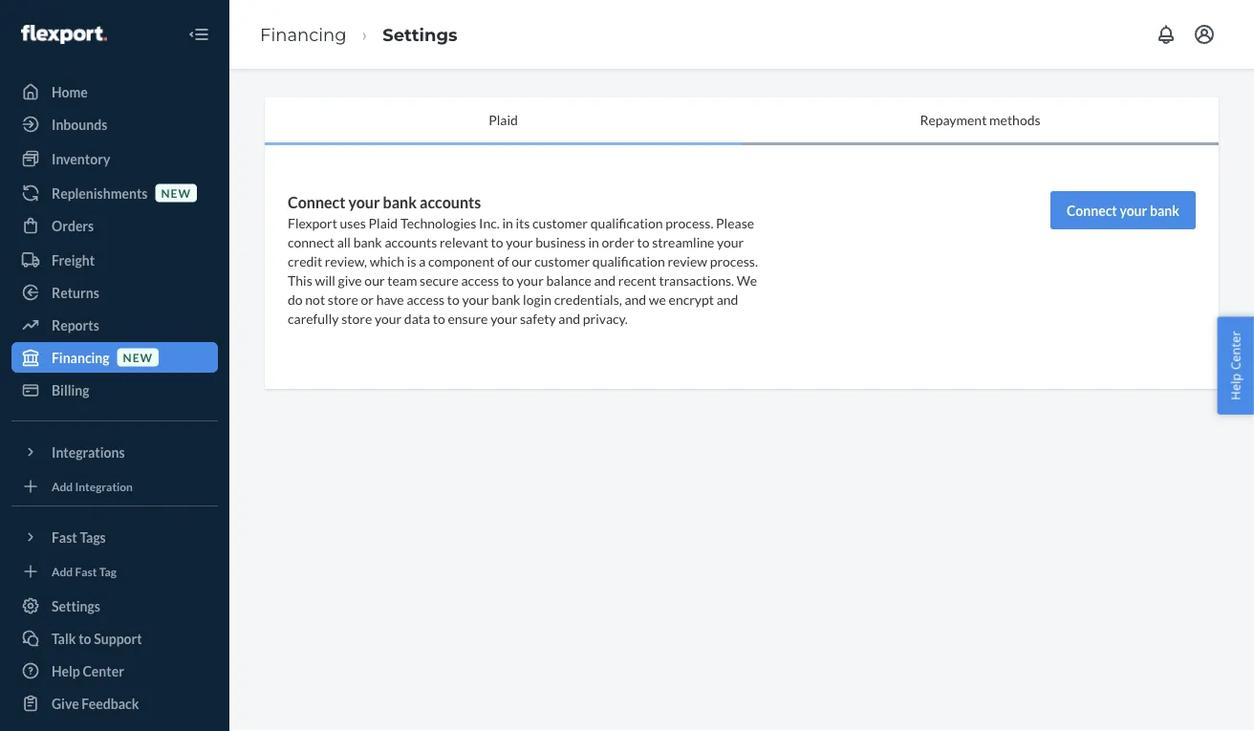Task type: locate. For each thing, give the bounding box(es) containing it.
give feedback button
[[11, 688, 218, 719]]

1 vertical spatial store
[[341, 310, 372, 326]]

1 vertical spatial qualification
[[592, 253, 665, 269]]

help center
[[1227, 331, 1244, 400], [52, 663, 124, 679]]

0 horizontal spatial new
[[123, 350, 153, 364]]

in left its
[[502, 214, 513, 231]]

1 horizontal spatial connect
[[1067, 202, 1117, 218]]

talk
[[52, 630, 76, 647]]

0 horizontal spatial financing
[[52, 349, 110, 366]]

customer
[[532, 214, 588, 231], [535, 253, 590, 269]]

our
[[512, 253, 532, 269], [364, 272, 385, 288]]

we
[[649, 291, 666, 307]]

1 vertical spatial center
[[83, 663, 124, 679]]

connect inside connect your bank accounts flexport uses plaid technologies inc. in its customer qualification process. please connect all bank accounts relevant to your business in order to streamline your credit review, which is a component of our customer qualification review process. this will give our team secure access to your balance and recent transactions. we do not store or have access to your bank login credentials, and we encrypt and carefully store your data to ensure your safety and privacy.
[[288, 193, 345, 211]]

and down credentials, at the left top
[[559, 310, 580, 326]]

1 horizontal spatial center
[[1227, 331, 1244, 370]]

access up data in the left of the page
[[407, 291, 444, 307]]

0 horizontal spatial settings
[[52, 598, 100, 614]]

add left integration
[[52, 479, 73, 493]]

0 vertical spatial help center
[[1227, 331, 1244, 400]]

connect inside button
[[1067, 202, 1117, 218]]

accounts up "is"
[[385, 234, 437, 250]]

give feedback
[[52, 695, 139, 712]]

new down reports link
[[123, 350, 153, 364]]

1 horizontal spatial plaid
[[489, 112, 518, 128]]

0 horizontal spatial in
[[502, 214, 513, 231]]

your
[[348, 193, 380, 211], [1120, 202, 1147, 218], [506, 234, 533, 250], [717, 234, 744, 250], [517, 272, 544, 288], [462, 291, 489, 307], [375, 310, 402, 326], [490, 310, 517, 326]]

1 horizontal spatial in
[[588, 234, 599, 250]]

credentials,
[[554, 291, 622, 307]]

0 vertical spatial fast
[[52, 529, 77, 545]]

1 horizontal spatial help
[[1227, 373, 1244, 400]]

this
[[288, 272, 312, 288]]

1 vertical spatial settings link
[[11, 591, 218, 621]]

fast tags button
[[11, 522, 218, 552]]

in
[[502, 214, 513, 231], [588, 234, 599, 250]]

1 horizontal spatial settings link
[[383, 24, 457, 45]]

fast inside dropdown button
[[52, 529, 77, 545]]

and
[[594, 272, 616, 288], [625, 291, 646, 307], [717, 291, 738, 307], [559, 310, 580, 326]]

settings inside breadcrumbs navigation
[[383, 24, 457, 45]]

0 vertical spatial store
[[328, 291, 358, 307]]

store
[[328, 291, 358, 307], [341, 310, 372, 326]]

1 horizontal spatial financing
[[260, 24, 347, 45]]

talk to support
[[52, 630, 142, 647]]

open notifications image
[[1155, 23, 1178, 46]]

connect your bank accounts flexport uses plaid technologies inc. in its customer qualification process. please connect all bank accounts relevant to your business in order to streamline your credit review, which is a component of our customer qualification review process. this will give our team secure access to your balance and recent transactions. we do not store or have access to your bank login credentials, and we encrypt and carefully store your data to ensure your safety and privacy.
[[288, 193, 758, 326]]

billing
[[52, 382, 89, 398]]

new
[[161, 186, 191, 200], [123, 350, 153, 364]]

add for add integration
[[52, 479, 73, 493]]

0 horizontal spatial help
[[52, 663, 80, 679]]

0 vertical spatial new
[[161, 186, 191, 200]]

help center link
[[11, 656, 218, 686]]

customer down business
[[535, 253, 590, 269]]

1 vertical spatial new
[[123, 350, 153, 364]]

qualification up recent
[[592, 253, 665, 269]]

orders
[[52, 217, 94, 234]]

1 horizontal spatial our
[[512, 253, 532, 269]]

1 vertical spatial plaid
[[368, 214, 398, 231]]

1 add from the top
[[52, 479, 73, 493]]

1 horizontal spatial help center
[[1227, 331, 1244, 400]]

new for replenishments
[[161, 186, 191, 200]]

of
[[497, 253, 509, 269]]

and up credentials, at the left top
[[594, 272, 616, 288]]

0 horizontal spatial connect
[[288, 193, 345, 211]]

fast tags
[[52, 529, 106, 545]]

fast
[[52, 529, 77, 545], [75, 564, 97, 578]]

plaid
[[489, 112, 518, 128], [368, 214, 398, 231]]

home link
[[11, 76, 218, 107]]

fast left the tag on the left bottom of the page
[[75, 564, 97, 578]]

1 vertical spatial add
[[52, 564, 73, 578]]

accounts
[[420, 193, 481, 211], [385, 234, 437, 250]]

connect
[[288, 193, 345, 211], [1067, 202, 1117, 218]]

talk to support button
[[11, 623, 218, 654]]

orders link
[[11, 210, 218, 241]]

freight link
[[11, 245, 218, 275]]

replenishments
[[52, 185, 148, 201]]

have
[[376, 291, 404, 307]]

your inside button
[[1120, 202, 1147, 218]]

a
[[419, 253, 426, 269]]

1 horizontal spatial new
[[161, 186, 191, 200]]

2 add from the top
[[52, 564, 73, 578]]

review,
[[325, 253, 367, 269]]

1 horizontal spatial settings
[[383, 24, 457, 45]]

to inside button
[[79, 630, 91, 647]]

inventory link
[[11, 143, 218, 174]]

give
[[52, 695, 79, 712]]

login
[[523, 291, 551, 307]]

0 vertical spatial settings
[[383, 24, 457, 45]]

process. up we
[[710, 253, 758, 269]]

0 horizontal spatial plaid
[[368, 214, 398, 231]]

settings link
[[383, 24, 457, 45], [11, 591, 218, 621]]

1 vertical spatial help
[[52, 663, 80, 679]]

to up of
[[491, 234, 503, 250]]

to
[[491, 234, 503, 250], [637, 234, 649, 250], [502, 272, 514, 288], [447, 291, 460, 307], [433, 310, 445, 326], [79, 630, 91, 647]]

0 vertical spatial help
[[1227, 373, 1244, 400]]

1 vertical spatial fast
[[75, 564, 97, 578]]

in left order
[[588, 234, 599, 250]]

0 vertical spatial financing
[[260, 24, 347, 45]]

qualification up order
[[590, 214, 663, 231]]

process. up streamline
[[665, 214, 713, 231]]

settings
[[383, 24, 457, 45], [52, 598, 100, 614]]

tag
[[99, 564, 117, 578]]

inventory
[[52, 151, 110, 167]]

0 horizontal spatial our
[[364, 272, 385, 288]]

1 vertical spatial our
[[364, 272, 385, 288]]

fast left the tags in the bottom of the page
[[52, 529, 77, 545]]

add down fast tags
[[52, 564, 73, 578]]

0 vertical spatial settings link
[[383, 24, 457, 45]]

relevant
[[440, 234, 488, 250]]

0 vertical spatial access
[[461, 272, 499, 288]]

all
[[337, 234, 351, 250]]

1 vertical spatial access
[[407, 291, 444, 307]]

add
[[52, 479, 73, 493], [52, 564, 73, 578]]

help
[[1227, 373, 1244, 400], [52, 663, 80, 679]]

store down give
[[328, 291, 358, 307]]

streamline
[[652, 234, 714, 250]]

our up "or"
[[364, 272, 385, 288]]

recent
[[618, 272, 656, 288]]

1 vertical spatial in
[[588, 234, 599, 250]]

store down "or"
[[341, 310, 372, 326]]

0 horizontal spatial center
[[83, 663, 124, 679]]

connect for connect your bank accounts flexport uses plaid technologies inc. in its customer qualification process. please connect all bank accounts relevant to your business in order to streamline your credit review, which is a component of our customer qualification review process. this will give our team secure access to your balance and recent transactions. we do not store or have access to your bank login credentials, and we encrypt and carefully store your data to ensure your safety and privacy.
[[288, 193, 345, 211]]

1 vertical spatial help center
[[52, 663, 124, 679]]

team
[[387, 272, 417, 288]]

customer up business
[[532, 214, 588, 231]]

1 vertical spatial financing
[[52, 349, 110, 366]]

order
[[602, 234, 634, 250]]

0 vertical spatial process.
[[665, 214, 713, 231]]

0 vertical spatial plaid
[[489, 112, 518, 128]]

methods
[[989, 112, 1041, 128]]

uses
[[340, 214, 366, 231]]

component
[[428, 253, 495, 269]]

0 vertical spatial center
[[1227, 331, 1244, 370]]

give
[[338, 272, 362, 288]]

financing
[[260, 24, 347, 45], [52, 349, 110, 366]]

connect your bank
[[1067, 202, 1179, 218]]

0 vertical spatial add
[[52, 479, 73, 493]]

add integration
[[52, 479, 133, 493]]

accounts up technologies
[[420, 193, 481, 211]]

access down component
[[461, 272, 499, 288]]

to right talk
[[79, 630, 91, 647]]

integration
[[75, 479, 133, 493]]

to down secure
[[447, 291, 460, 307]]

open account menu image
[[1193, 23, 1216, 46]]

our right of
[[512, 253, 532, 269]]

review
[[668, 253, 707, 269]]

to right order
[[637, 234, 649, 250]]

new up the orders link
[[161, 186, 191, 200]]



Task type: vqa. For each thing, say whether or not it's contained in the screenshot.
leftmost CLAIMS
no



Task type: describe. For each thing, give the bounding box(es) containing it.
new for financing
[[123, 350, 153, 364]]

help center button
[[1217, 317, 1254, 415]]

do
[[288, 291, 303, 307]]

close navigation image
[[187, 23, 210, 46]]

inc.
[[479, 214, 500, 231]]

inbounds link
[[11, 109, 218, 140]]

center inside button
[[1227, 331, 1244, 370]]

encrypt
[[669, 291, 714, 307]]

0 vertical spatial qualification
[[590, 214, 663, 231]]

ensure
[[448, 310, 488, 326]]

0 vertical spatial in
[[502, 214, 513, 231]]

flexport
[[288, 214, 337, 231]]

freight
[[52, 252, 95, 268]]

0 horizontal spatial access
[[407, 291, 444, 307]]

financing link
[[260, 24, 347, 45]]

integrations button
[[11, 437, 218, 467]]

add fast tag
[[52, 564, 117, 578]]

which
[[370, 253, 404, 269]]

carefully
[[288, 310, 339, 326]]

connect for connect your bank
[[1067, 202, 1117, 218]]

support
[[94, 630, 142, 647]]

reports link
[[11, 310, 218, 340]]

feedback
[[82, 695, 139, 712]]

safety
[[520, 310, 556, 326]]

add fast tag link
[[11, 560, 218, 583]]

not
[[305, 291, 325, 307]]

1 vertical spatial settings
[[52, 598, 100, 614]]

and down recent
[[625, 291, 646, 307]]

technologies
[[400, 214, 476, 231]]

flexport logo image
[[21, 25, 107, 44]]

repayment methods
[[920, 112, 1041, 128]]

and down we
[[717, 291, 738, 307]]

0 horizontal spatial settings link
[[11, 591, 218, 621]]

1 vertical spatial customer
[[535, 253, 590, 269]]

0 vertical spatial accounts
[[420, 193, 481, 211]]

to right data in the left of the page
[[433, 310, 445, 326]]

balance
[[546, 272, 591, 288]]

plaid inside connect your bank accounts flexport uses plaid technologies inc. in its customer qualification process. please connect all bank accounts relevant to your business in order to streamline your credit review, which is a component of our customer qualification review process. this will give our team secure access to your balance and recent transactions. we do not store or have access to your bank login credentials, and we encrypt and carefully store your data to ensure your safety and privacy.
[[368, 214, 398, 231]]

connect your bank button
[[1050, 191, 1196, 229]]

business
[[535, 234, 586, 250]]

returns
[[52, 284, 99, 301]]

billing link
[[11, 375, 218, 405]]

repayment
[[920, 112, 987, 128]]

returns link
[[11, 277, 218, 308]]

1 vertical spatial accounts
[[385, 234, 437, 250]]

integrations
[[52, 444, 125, 460]]

financing inside breadcrumbs navigation
[[260, 24, 347, 45]]

connect
[[288, 234, 335, 250]]

home
[[52, 84, 88, 100]]

0 horizontal spatial help center
[[52, 663, 124, 679]]

its
[[516, 214, 530, 231]]

1 vertical spatial process.
[[710, 253, 758, 269]]

is
[[407, 253, 416, 269]]

credit
[[288, 253, 322, 269]]

0 vertical spatial our
[[512, 253, 532, 269]]

privacy.
[[583, 310, 628, 326]]

to down of
[[502, 272, 514, 288]]

help inside button
[[1227, 373, 1244, 400]]

tags
[[80, 529, 106, 545]]

will
[[315, 272, 335, 288]]

inbounds
[[52, 116, 107, 132]]

or
[[361, 291, 374, 307]]

please
[[716, 214, 754, 231]]

add integration link
[[11, 475, 218, 498]]

secure
[[420, 272, 459, 288]]

breadcrumbs navigation
[[245, 7, 473, 62]]

help center inside button
[[1227, 331, 1244, 400]]

add for add fast tag
[[52, 564, 73, 578]]

data
[[404, 310, 430, 326]]

bank inside button
[[1150, 202, 1179, 218]]

we
[[737, 272, 757, 288]]

transactions.
[[659, 272, 734, 288]]

0 vertical spatial customer
[[532, 214, 588, 231]]

1 horizontal spatial access
[[461, 272, 499, 288]]

reports
[[52, 317, 99, 333]]



